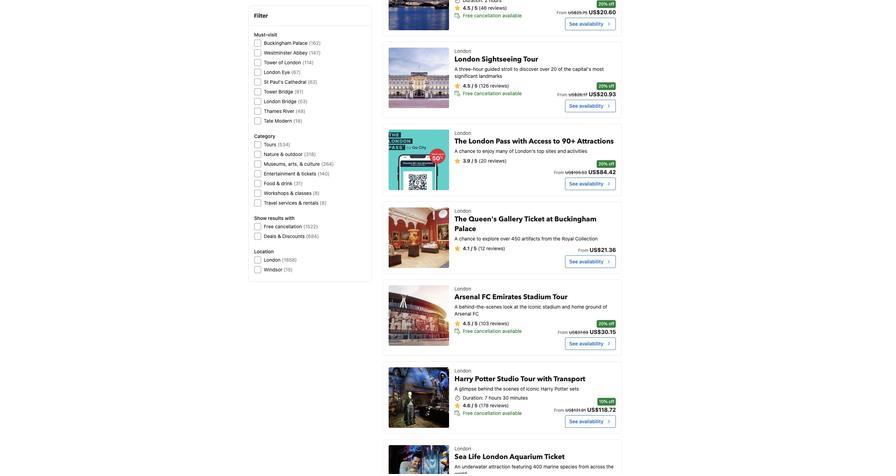 Task type: describe. For each thing, give the bounding box(es) containing it.
cancellation down 4.5 / 5 (103 reviews)
[[474, 328, 501, 334]]

of inside london arsenal fc emirates stadium tour a behind-the-scenes look at the iconic stadium and home ground of arsenal fc
[[603, 304, 608, 310]]

/ for (178
[[472, 403, 473, 408]]

from for london sightseeing tour
[[558, 92, 568, 97]]

5 for (178 reviews)
[[475, 403, 478, 408]]

tower for tower bridge (61)
[[264, 89, 277, 95]]

(20
[[479, 158, 487, 164]]

tickets
[[302, 171, 316, 177]]

& for discounts
[[278, 233, 281, 239]]

free up deals
[[264, 223, 274, 229]]

7
[[485, 395, 488, 401]]

queen's
[[469, 215, 497, 224]]

reviews) for 4.5 / 5 (46 reviews)
[[488, 5, 507, 11]]

tours (534)
[[264, 141, 290, 147]]

visit
[[268, 32, 277, 38]]

& for classes
[[290, 190, 294, 196]]

chance inside london the queen's gallery ticket at buckingham palace a chance to explore over 450 artifacts from the royal collection
[[459, 236, 476, 242]]

from us$21.36
[[579, 247, 616, 253]]

london sea life london aquarium ticket an underwater attraction featuring 400 marine species from across the world
[[455, 446, 614, 474]]

arts,
[[288, 161, 298, 167]]

abbey
[[293, 50, 308, 56]]

sightseeing
[[482, 55, 522, 64]]

london sightseeing tour image
[[389, 48, 449, 108]]

20% off from us$37.69 us$30.15
[[558, 321, 616, 335]]

admission to st. paul's cathedral image
[[389, 0, 449, 30]]

availability for arsenal fc emirates stadium tour
[[580, 341, 604, 347]]

4.5 / 5 (126 reviews)
[[463, 83, 509, 89]]

pass
[[496, 137, 511, 146]]

free down 4.5 / 5 (46 reviews)
[[463, 13, 473, 19]]

see availability for arsenal fc emirates stadium tour
[[570, 341, 604, 347]]

4.5 for london
[[463, 83, 471, 89]]

london london sightseeing tour a three-hour guided stroll to discover over 20 of the capital's most significant landmarks
[[455, 48, 604, 79]]

tour inside london arsenal fc emirates stadium tour a behind-the-scenes look at the iconic stadium and home ground of arsenal fc
[[553, 292, 568, 302]]

20% for the london pass with access to 90+ attractions
[[599, 161, 608, 167]]

london for london the london pass with access to 90+ attractions a chance to enjoy many of london's top sites and activities
[[455, 130, 472, 136]]

from for harry potter studio tour with transport
[[554, 408, 564, 413]]

/ for (126
[[472, 83, 473, 89]]

availability for harry potter studio tour with transport
[[580, 419, 604, 424]]

home
[[572, 304, 584, 310]]

discounts
[[282, 233, 305, 239]]

activities
[[568, 148, 588, 154]]

1 vertical spatial fc
[[473, 311, 479, 317]]

from for the london pass with access to 90+ attractions
[[554, 170, 564, 175]]

rentals
[[303, 200, 319, 206]]

culture
[[304, 161, 320, 167]]

reviews) for 3.9 / 5 (20 reviews)
[[488, 158, 507, 164]]

must-visit
[[254, 32, 277, 38]]

westminster
[[264, 50, 292, 56]]

tour inside london london sightseeing tour a three-hour guided stroll to discover over 20 of the capital's most significant landmarks
[[524, 55, 538, 64]]

4.5 for arsenal
[[463, 321, 471, 326]]

(264)
[[321, 161, 334, 167]]

ground
[[586, 304, 602, 310]]

bridge for tower bridge
[[279, 89, 293, 95]]

cathedral
[[285, 79, 307, 85]]

london the queen's gallery ticket at buckingham palace a chance to explore over 450 artifacts from the royal collection
[[455, 208, 598, 242]]

20% inside 20% off from us$25.75 us$20.60
[[599, 1, 608, 7]]

availability for the queen's gallery ticket at buckingham palace
[[580, 259, 604, 265]]

4.6
[[463, 403, 471, 408]]

0 vertical spatial palace
[[293, 40, 308, 46]]

buckingham inside london the queen's gallery ticket at buckingham palace a chance to explore over 450 artifacts from the royal collection
[[555, 215, 597, 224]]

availability for the london pass with access to 90+ attractions
[[580, 181, 604, 187]]

arsenal fc emirates stadium tour image
[[389, 285, 449, 346]]

windsor
[[264, 267, 283, 272]]

attractions
[[577, 137, 614, 146]]

see for london sightseeing tour
[[570, 103, 578, 109]]

(114)
[[303, 59, 314, 65]]

to inside london the queen's gallery ticket at buckingham palace a chance to explore over 450 artifacts from the royal collection
[[477, 236, 481, 242]]

with inside london the london pass with access to 90+ attractions a chance to enjoy many of london's top sites and activities
[[512, 137, 527, 146]]

/ for (12
[[471, 245, 473, 251]]

cancellation down 4.5 / 5 (126 reviews)
[[474, 90, 501, 96]]

0 horizontal spatial harry
[[455, 374, 473, 384]]

explore
[[483, 236, 499, 242]]

5 for (103 reviews)
[[475, 321, 478, 326]]

20
[[551, 66, 557, 72]]

see availability for harry potter studio tour with transport
[[570, 419, 604, 424]]

4 free cancellation available from the top
[[463, 410, 522, 416]]

(1522)
[[304, 223, 318, 229]]

of inside london london sightseeing tour a three-hour guided stroll to discover over 20 of the capital's most significant landmarks
[[558, 66, 563, 72]]

us$30.15
[[590, 329, 616, 335]]

st paul's cathedral (62)
[[264, 79, 318, 85]]

& right arts, on the top
[[300, 161, 303, 167]]

at inside london the queen's gallery ticket at buckingham palace a chance to explore over 450 artifacts from the royal collection
[[547, 215, 553, 224]]

off for london sightseeing tour
[[609, 83, 615, 89]]

cancellation down 4.5 / 5 (46 reviews)
[[474, 13, 501, 19]]

stadium
[[524, 292, 551, 302]]

free down 4.5 / 5 (103 reviews)
[[463, 328, 473, 334]]

1 free cancellation available from the top
[[463, 13, 522, 19]]

from inside "from us$21.36"
[[579, 248, 589, 253]]

tours
[[264, 141, 276, 147]]

the london pass with access to 90+ attractions image
[[389, 130, 449, 190]]

across
[[591, 464, 605, 470]]

emirates
[[493, 292, 522, 302]]

us$20.93
[[589, 91, 616, 97]]

see for the london pass with access to 90+ attractions
[[570, 181, 578, 187]]

iconic for tour
[[526, 386, 540, 392]]

1 vertical spatial (8)
[[320, 200, 327, 206]]

the-
[[477, 304, 486, 310]]

stadium
[[543, 304, 561, 310]]

us$105.53
[[566, 170, 587, 175]]

an
[[455, 464, 461, 470]]

1 see availability from the top
[[570, 21, 604, 27]]

london for london arsenal fc emirates stadium tour a behind-the-scenes look at the iconic stadium and home ground of arsenal fc
[[455, 286, 472, 292]]

us$20.60
[[589, 9, 616, 15]]

2 available from the top
[[503, 90, 522, 96]]

marine
[[544, 464, 559, 470]]

the for the london pass with access to 90+ attractions
[[455, 137, 467, 146]]

a inside london the london pass with access to 90+ attractions a chance to enjoy many of london's top sites and activities
[[455, 148, 458, 154]]

iconic for stadium
[[528, 304, 542, 310]]

chance inside london the london pass with access to 90+ attractions a chance to enjoy many of london's top sites and activities
[[459, 148, 476, 154]]

deals & discounts (684)
[[264, 233, 319, 239]]

of up london eye (67)
[[279, 59, 283, 65]]

5 for (20 reviews)
[[475, 158, 478, 164]]

us$131.91
[[566, 408, 586, 413]]

food & drink (31)
[[264, 180, 303, 186]]

thames
[[264, 108, 282, 114]]

transport
[[554, 374, 586, 384]]

travel
[[264, 200, 277, 206]]

free cancellation (1522)
[[264, 223, 318, 229]]

see for harry potter studio tour with transport
[[570, 419, 578, 424]]

windsor (15)
[[264, 267, 293, 272]]

ticket inside london the queen's gallery ticket at buckingham palace a chance to explore over 450 artifacts from the royal collection
[[525, 215, 545, 224]]

attraction
[[489, 464, 511, 470]]

20% off from us$25.75 us$20.60
[[557, 1, 616, 15]]

capital's
[[573, 66, 592, 72]]

filter
[[254, 13, 268, 19]]

hour
[[473, 66, 483, 72]]

scenes inside london arsenal fc emirates stadium tour a behind-the-scenes look at the iconic stadium and home ground of arsenal fc
[[486, 304, 502, 310]]

off for arsenal fc emirates stadium tour
[[609, 321, 615, 326]]

london's
[[515, 148, 536, 154]]

look
[[504, 304, 513, 310]]

3 free cancellation available from the top
[[463, 328, 522, 334]]

the inside london sea life london aquarium ticket an underwater attraction featuring 400 marine species from across the world
[[607, 464, 614, 470]]

results
[[268, 215, 284, 221]]

2 arsenal from the top
[[455, 311, 472, 317]]

0 vertical spatial fc
[[482, 292, 491, 302]]

london bridge (53)
[[264, 98, 308, 104]]

outdoor
[[285, 151, 303, 157]]

/ for (103
[[472, 321, 473, 326]]

1 vertical spatial harry
[[541, 386, 553, 392]]

1 see from the top
[[570, 21, 578, 27]]

workshops
[[264, 190, 289, 196]]

(67)
[[291, 69, 301, 75]]

hours
[[489, 395, 502, 401]]

(12
[[478, 245, 485, 251]]

see availability for london sightseeing tour
[[570, 103, 604, 109]]

(1858)
[[282, 257, 297, 263]]

(31)
[[294, 180, 303, 186]]

4.5 / 5 (103 reviews)
[[463, 321, 509, 326]]

3.9 / 5 (20 reviews)
[[463, 158, 507, 164]]

us$21.36
[[590, 247, 616, 253]]

a inside london the queen's gallery ticket at buckingham palace a chance to explore over 450 artifacts from the royal collection
[[455, 236, 458, 242]]

see availability for the london pass with access to 90+ attractions
[[570, 181, 604, 187]]

us$84.42
[[589, 169, 616, 175]]

(46
[[479, 5, 487, 11]]

3 available from the top
[[503, 328, 522, 334]]

the inside london the queen's gallery ticket at buckingham palace a chance to explore over 450 artifacts from the royal collection
[[554, 236, 561, 242]]



Task type: vqa. For each thing, say whether or not it's contained in the screenshot.
topmost the do
no



Task type: locate. For each thing, give the bounding box(es) containing it.
(8) right rentals
[[320, 200, 327, 206]]

0 vertical spatial scenes
[[486, 304, 502, 310]]

sets
[[570, 386, 579, 392]]

0 vertical spatial iconic
[[528, 304, 542, 310]]

1 available from the top
[[503, 13, 522, 19]]

palace inside london the queen's gallery ticket at buckingham palace a chance to explore over 450 artifacts from the royal collection
[[455, 224, 476, 234]]

harry up glimpse on the bottom of the page
[[455, 374, 473, 384]]

2 vertical spatial 4.5
[[463, 321, 471, 326]]

landmarks
[[479, 73, 502, 79]]

duration:
[[463, 395, 484, 401]]

20% inside 20% off from us$26.17 us$20.93
[[599, 83, 608, 89]]

20% for arsenal fc emirates stadium tour
[[599, 321, 608, 326]]

& for tickets
[[297, 171, 300, 177]]

5 for (126 reviews)
[[475, 83, 478, 89]]

20% up us$20.93
[[599, 83, 608, 89]]

from inside 20% off from us$105.53 us$84.42
[[554, 170, 564, 175]]

& for outdoor
[[280, 151, 284, 157]]

0 vertical spatial and
[[558, 148, 566, 154]]

see for arsenal fc emirates stadium tour
[[570, 341, 578, 347]]

2 vertical spatial tour
[[521, 374, 536, 384]]

scenes left look
[[486, 304, 502, 310]]

reviews) for 4.5 / 5 (126 reviews)
[[490, 83, 509, 89]]

us$37.69
[[569, 330, 589, 335]]

london for london the queen's gallery ticket at buckingham palace a chance to explore over 450 artifacts from the royal collection
[[455, 208, 472, 214]]

2 see availability from the top
[[570, 103, 604, 109]]

4 20% from the top
[[599, 321, 608, 326]]

availability down us$118.72
[[580, 419, 604, 424]]

1 vertical spatial from
[[579, 464, 589, 470]]

4 off from the top
[[609, 321, 615, 326]]

drink
[[281, 180, 293, 186]]

3 off from the top
[[609, 161, 615, 167]]

1 arsenal from the top
[[455, 292, 480, 302]]

4 see availability from the top
[[570, 259, 604, 265]]

1 vertical spatial bridge
[[282, 98, 297, 104]]

life
[[469, 452, 481, 462]]

0 horizontal spatial at
[[514, 304, 519, 310]]

4 availability from the top
[[580, 259, 604, 265]]

the inside london london sightseeing tour a three-hour guided stroll to discover over 20 of the capital's most significant landmarks
[[564, 66, 571, 72]]

1 horizontal spatial with
[[512, 137, 527, 146]]

to inside london london sightseeing tour a three-hour guided stroll to discover over 20 of the capital's most significant landmarks
[[514, 66, 518, 72]]

cancellation down the 4.6 / 5 (178 reviews)
[[474, 410, 501, 416]]

from inside the 20% off from us$37.69 us$30.15
[[558, 330, 568, 335]]

reviews) down the many
[[488, 158, 507, 164]]

potter down transport
[[555, 386, 569, 392]]

available down '30'
[[503, 410, 522, 416]]

1 availability from the top
[[580, 21, 604, 27]]

5 see availability from the top
[[570, 341, 604, 347]]

see down us$25.75 at the right of the page
[[570, 21, 578, 27]]

over left 450
[[501, 236, 510, 242]]

5
[[475, 5, 478, 11], [475, 83, 478, 89], [475, 158, 478, 164], [474, 245, 477, 251], [475, 321, 478, 326], [475, 403, 478, 408]]

from left us$26.17
[[558, 92, 568, 97]]

0 vertical spatial with
[[512, 137, 527, 146]]

0 vertical spatial the
[[455, 137, 467, 146]]

see availability down us$105.53 on the right
[[570, 181, 604, 187]]

see down us$131.91
[[570, 419, 578, 424]]

(18)
[[294, 118, 302, 124]]

0 vertical spatial over
[[540, 66, 550, 72]]

the inside london arsenal fc emirates stadium tour a behind-the-scenes look at the iconic stadium and home ground of arsenal fc
[[520, 304, 527, 310]]

0 vertical spatial arsenal
[[455, 292, 480, 302]]

of inside london the london pass with access to 90+ attractions a chance to enjoy many of london's top sites and activities
[[509, 148, 514, 154]]

0 vertical spatial from
[[542, 236, 552, 242]]

4.5 left (46
[[463, 5, 471, 11]]

fc up the- on the bottom
[[482, 292, 491, 302]]

0 horizontal spatial palace
[[293, 40, 308, 46]]

over inside london the queen's gallery ticket at buckingham palace a chance to explore over 450 artifacts from the royal collection
[[501, 236, 510, 242]]

0 horizontal spatial fc
[[473, 311, 479, 317]]

harry left sets at right bottom
[[541, 386, 553, 392]]

us$25.75
[[568, 10, 588, 15]]

arsenal up "behind-" on the right of the page
[[455, 292, 480, 302]]

collection
[[576, 236, 598, 242]]

london inside london the queen's gallery ticket at buckingham palace a chance to explore over 450 artifacts from the royal collection
[[455, 208, 472, 214]]

4.5 down "behind-" on the right of the page
[[463, 321, 471, 326]]

behind-
[[459, 304, 477, 310]]

arsenal down "behind-" on the right of the page
[[455, 311, 472, 317]]

0 vertical spatial at
[[547, 215, 553, 224]]

palace
[[293, 40, 308, 46], [455, 224, 476, 234]]

&
[[280, 151, 284, 157], [300, 161, 303, 167], [297, 171, 300, 177], [277, 180, 280, 186], [290, 190, 294, 196], [299, 200, 302, 206], [278, 233, 281, 239]]

and inside london arsenal fc emirates stadium tour a behind-the-scenes look at the iconic stadium and home ground of arsenal fc
[[562, 304, 571, 310]]

available down 4.5 / 5 (46 reviews)
[[503, 13, 522, 19]]

0 vertical spatial bridge
[[279, 89, 293, 95]]

three-
[[459, 66, 473, 72]]

buckingham palace (162)
[[264, 40, 321, 46]]

(140)
[[318, 171, 330, 177]]

2 availability from the top
[[580, 103, 604, 109]]

scenes inside london harry potter studio tour with transport a glimpse behind the scenes of iconic harry potter sets
[[503, 386, 519, 392]]

see down the royal
[[570, 259, 578, 265]]

free down significant
[[463, 90, 473, 96]]

the queen's gallery ticket at buckingham palace image
[[389, 208, 449, 268]]

to left enjoy
[[477, 148, 481, 154]]

1 vertical spatial with
[[285, 215, 295, 221]]

world
[[455, 471, 467, 474]]

reviews) for 4.6 / 5 (178 reviews)
[[490, 403, 509, 408]]

from inside 20% off from us$25.75 us$20.60
[[557, 10, 567, 15]]

1 vertical spatial arsenal
[[455, 311, 472, 317]]

1 horizontal spatial potter
[[555, 386, 569, 392]]

entertainment & tickets (140)
[[264, 171, 330, 177]]

2 tower from the top
[[264, 89, 277, 95]]

reviews) for 4.5 / 5 (103 reviews)
[[491, 321, 509, 326]]

and
[[558, 148, 566, 154], [562, 304, 571, 310]]

off inside the 20% off from us$37.69 us$30.15
[[609, 321, 615, 326]]

tour inside london harry potter studio tour with transport a glimpse behind the scenes of iconic harry potter sets
[[521, 374, 536, 384]]

see availability for the queen's gallery ticket at buckingham palace
[[570, 259, 604, 265]]

london for london london sightseeing tour a three-hour guided stroll to discover over 20 of the capital's most significant landmarks
[[455, 48, 472, 54]]

1 horizontal spatial buckingham
[[555, 215, 597, 224]]

to up (12
[[477, 236, 481, 242]]

3 4.5 from the top
[[463, 321, 471, 326]]

a left three-
[[455, 66, 458, 72]]

off for harry potter studio tour with transport
[[609, 399, 615, 404]]

(61)
[[295, 89, 304, 95]]

london the london pass with access to 90+ attractions a chance to enjoy many of london's top sites and activities
[[455, 130, 614, 154]]

chance up "4.1" in the right of the page
[[459, 236, 476, 242]]

iconic
[[528, 304, 542, 310], [526, 386, 540, 392]]

20% off from us$105.53 us$84.42
[[554, 161, 616, 175]]

& for drink
[[277, 180, 280, 186]]

us$26.17
[[569, 92, 588, 97]]

scenes down studio
[[503, 386, 519, 392]]

see availability down us$37.69
[[570, 341, 604, 347]]

see availability down us$26.17
[[570, 103, 604, 109]]

5 see from the top
[[570, 341, 578, 347]]

of right 20
[[558, 66, 563, 72]]

the up 3.9
[[455, 137, 467, 146]]

significant
[[455, 73, 478, 79]]

2 free cancellation available from the top
[[463, 90, 522, 96]]

reviews) right (46
[[488, 5, 507, 11]]

0 vertical spatial harry
[[455, 374, 473, 384]]

fc
[[482, 292, 491, 302], [473, 311, 479, 317]]

at inside london arsenal fc emirates stadium tour a behind-the-scenes look at the iconic stadium and home ground of arsenal fc
[[514, 304, 519, 310]]

1 horizontal spatial harry
[[541, 386, 553, 392]]

london inside london harry potter studio tour with transport a glimpse behind the scenes of iconic harry potter sets
[[455, 368, 472, 374]]

1 the from the top
[[455, 137, 467, 146]]

off up us$84.42
[[609, 161, 615, 167]]

& left drink
[[277, 180, 280, 186]]

1 a from the top
[[455, 66, 458, 72]]

1 20% from the top
[[599, 1, 608, 7]]

2 off from the top
[[609, 83, 615, 89]]

of inside london harry potter studio tour with transport a glimpse behind the scenes of iconic harry potter sets
[[521, 386, 525, 392]]

1 vertical spatial tour
[[553, 292, 568, 302]]

1 vertical spatial palace
[[455, 224, 476, 234]]

st
[[264, 79, 269, 85]]

london arsenal fc emirates stadium tour a behind-the-scenes look at the iconic stadium and home ground of arsenal fc
[[455, 286, 608, 317]]

0 vertical spatial buckingham
[[264, 40, 292, 46]]

4 available from the top
[[503, 410, 522, 416]]

reviews) right (103
[[491, 321, 509, 326]]

from inside 10% off from us$131.91 us$118.72
[[554, 408, 564, 413]]

classes
[[295, 190, 312, 196]]

5 left (46
[[475, 5, 478, 11]]

tate modern (18)
[[264, 118, 302, 124]]

/ right 3.9
[[472, 158, 473, 164]]

london for london harry potter studio tour with transport a glimpse behind the scenes of iconic harry potter sets
[[455, 368, 472, 374]]

chance up 3.9
[[459, 148, 476, 154]]

& right deals
[[278, 233, 281, 239]]

from inside 20% off from us$26.17 us$20.93
[[558, 92, 568, 97]]

from left across in the right bottom of the page
[[579, 464, 589, 470]]

5 off from the top
[[609, 399, 615, 404]]

450
[[512, 236, 521, 242]]

show
[[254, 215, 267, 221]]

4.1
[[463, 245, 470, 251]]

a left glimpse on the bottom of the page
[[455, 386, 458, 392]]

4.6 / 5 (178 reviews)
[[463, 403, 509, 408]]

to right stroll
[[514, 66, 518, 72]]

stroll
[[502, 66, 513, 72]]

20% inside the 20% off from us$37.69 us$30.15
[[599, 321, 608, 326]]

iconic inside london arsenal fc emirates stadium tour a behind-the-scenes look at the iconic stadium and home ground of arsenal fc
[[528, 304, 542, 310]]

harry potter studio tour with transport image
[[389, 367, 449, 428]]

3 20% from the top
[[599, 161, 608, 167]]

from
[[557, 10, 567, 15], [558, 92, 568, 97], [554, 170, 564, 175], [579, 248, 589, 253], [558, 330, 568, 335], [554, 408, 564, 413]]

potter up 'behind'
[[475, 374, 496, 384]]

the left the royal
[[554, 236, 561, 242]]

20% inside 20% off from us$105.53 us$84.42
[[599, 161, 608, 167]]

(318)
[[304, 151, 316, 157]]

bridge up river
[[282, 98, 297, 104]]

guided
[[485, 66, 500, 72]]

iconic inside london harry potter studio tour with transport a glimpse behind the scenes of iconic harry potter sets
[[526, 386, 540, 392]]

6 see from the top
[[570, 419, 578, 424]]

nature & outdoor (318)
[[264, 151, 316, 157]]

(147)
[[309, 50, 321, 56]]

off up us$20.93
[[609, 83, 615, 89]]

from down 'collection'
[[579, 248, 589, 253]]

1 horizontal spatial scenes
[[503, 386, 519, 392]]

tower down st at the top of the page
[[264, 89, 277, 95]]

buckingham up the royal
[[555, 215, 597, 224]]

4 a from the top
[[455, 304, 458, 310]]

buckingham
[[264, 40, 292, 46], [555, 215, 597, 224]]

the right across in the right bottom of the page
[[607, 464, 614, 470]]

/ right 4.6
[[472, 403, 473, 408]]

off right '10%'
[[609, 399, 615, 404]]

the right 20
[[564, 66, 571, 72]]

the right look
[[520, 304, 527, 310]]

and inside london the london pass with access to 90+ attractions a chance to enjoy many of london's top sites and activities
[[558, 148, 566, 154]]

0 horizontal spatial buckingham
[[264, 40, 292, 46]]

access
[[529, 137, 552, 146]]

glimpse
[[459, 386, 477, 392]]

many
[[496, 148, 508, 154]]

london for london bridge (53)
[[264, 98, 281, 104]]

1 horizontal spatial fc
[[482, 292, 491, 302]]

off inside 20% off from us$105.53 us$84.42
[[609, 161, 615, 167]]

and left home
[[562, 304, 571, 310]]

london for london eye (67)
[[264, 69, 281, 75]]

3 see from the top
[[570, 181, 578, 187]]

availability for london sightseeing tour
[[580, 103, 604, 109]]

1 horizontal spatial palace
[[455, 224, 476, 234]]

1 vertical spatial over
[[501, 236, 510, 242]]

from inside london the queen's gallery ticket at buckingham palace a chance to explore over 450 artifacts from the royal collection
[[542, 236, 552, 242]]

a left explore
[[455, 236, 458, 242]]

0 vertical spatial (8)
[[313, 190, 320, 196]]

cancellation up deals & discounts (684)
[[275, 223, 302, 229]]

1 vertical spatial 4.5
[[463, 83, 471, 89]]

6 see availability from the top
[[570, 419, 604, 424]]

a inside london london sightseeing tour a three-hour guided stroll to discover over 20 of the capital's most significant landmarks
[[455, 66, 458, 72]]

/ for (20
[[472, 158, 473, 164]]

availability down us$20.60
[[580, 21, 604, 27]]

0 vertical spatial 4.5
[[463, 5, 471, 11]]

1 vertical spatial chance
[[459, 236, 476, 242]]

4.5 down significant
[[463, 83, 471, 89]]

2 a from the top
[[455, 148, 458, 154]]

and right sites
[[558, 148, 566, 154]]

availability down us$84.42
[[580, 181, 604, 187]]

5 a from the top
[[455, 386, 458, 392]]

tour right studio
[[521, 374, 536, 384]]

6 availability from the top
[[580, 419, 604, 424]]

of
[[279, 59, 283, 65], [558, 66, 563, 72], [509, 148, 514, 154], [603, 304, 608, 310], [521, 386, 525, 392]]

0 horizontal spatial from
[[542, 236, 552, 242]]

/ left (126
[[472, 83, 473, 89]]

scenes
[[486, 304, 502, 310], [503, 386, 519, 392]]

5 left (126
[[475, 83, 478, 89]]

10% off from us$131.91 us$118.72
[[554, 399, 616, 413]]

1 horizontal spatial over
[[540, 66, 550, 72]]

palace up "4.1" in the right of the page
[[455, 224, 476, 234]]

1 off from the top
[[609, 1, 615, 7]]

tower for tower of london (114)
[[264, 59, 277, 65]]

london harry potter studio tour with transport a glimpse behind the scenes of iconic harry potter sets
[[455, 368, 586, 392]]

5 availability from the top
[[580, 341, 604, 347]]

see availability
[[570, 21, 604, 27], [570, 103, 604, 109], [570, 181, 604, 187], [570, 259, 604, 265], [570, 341, 604, 347], [570, 419, 604, 424]]

ticket inside london sea life london aquarium ticket an underwater attraction featuring 400 marine species from across the world
[[545, 452, 565, 462]]

0 horizontal spatial over
[[501, 236, 510, 242]]

free cancellation available down 4.5 / 5 (126 reviews)
[[463, 90, 522, 96]]

1 vertical spatial tower
[[264, 89, 277, 95]]

2 see from the top
[[570, 103, 578, 109]]

2 the from the top
[[455, 215, 467, 224]]

1 vertical spatial ticket
[[545, 452, 565, 462]]

with up london's
[[512, 137, 527, 146]]

1 tower from the top
[[264, 59, 277, 65]]

free down 4.6
[[463, 410, 473, 416]]

10%
[[600, 399, 608, 404]]

1 vertical spatial scenes
[[503, 386, 519, 392]]

tower
[[264, 59, 277, 65], [264, 89, 277, 95]]

food
[[264, 180, 275, 186]]

2 vertical spatial with
[[537, 374, 552, 384]]

1 vertical spatial iconic
[[526, 386, 540, 392]]

0 vertical spatial chance
[[459, 148, 476, 154]]

show results with
[[254, 215, 295, 221]]

the inside london harry potter studio tour with transport a glimpse behind the scenes of iconic harry potter sets
[[495, 386, 502, 392]]

the inside london the queen's gallery ticket at buckingham palace a chance to explore over 450 artifacts from the royal collection
[[455, 215, 467, 224]]

from left us$105.53 on the right
[[554, 170, 564, 175]]

3 availability from the top
[[580, 181, 604, 187]]

of up minutes
[[521, 386, 525, 392]]

over inside london london sightseeing tour a three-hour guided stroll to discover over 20 of the capital's most significant landmarks
[[540, 66, 550, 72]]

off up us$20.60
[[609, 1, 615, 7]]

from right artifacts
[[542, 236, 552, 242]]

0 horizontal spatial scenes
[[486, 304, 502, 310]]

/ left (46
[[472, 5, 473, 11]]

0 vertical spatial ticket
[[525, 215, 545, 224]]

see for the queen's gallery ticket at buckingham palace
[[570, 259, 578, 265]]

1 4.5 from the top
[[463, 5, 471, 11]]

4 see from the top
[[570, 259, 578, 265]]

tower down westminster
[[264, 59, 277, 65]]

behind
[[478, 386, 494, 392]]

availability
[[580, 21, 604, 27], [580, 103, 604, 109], [580, 181, 604, 187], [580, 259, 604, 265], [580, 341, 604, 347], [580, 419, 604, 424]]

a inside london harry potter studio tour with transport a glimpse behind the scenes of iconic harry potter sets
[[455, 386, 458, 392]]

london for london sea life london aquarium ticket an underwater attraction featuring 400 marine species from across the world
[[455, 446, 472, 452]]

& down classes
[[299, 200, 302, 206]]

travel services & rentals (8)
[[264, 200, 327, 206]]

1 vertical spatial buckingham
[[555, 215, 597, 224]]

reviews)
[[488, 5, 507, 11], [490, 83, 509, 89], [488, 158, 507, 164], [487, 245, 505, 251], [491, 321, 509, 326], [490, 403, 509, 408]]

tour up stadium
[[553, 292, 568, 302]]

underwater
[[462, 464, 488, 470]]

ticket up artifacts
[[525, 215, 545, 224]]

reviews) for 4.1 / 5 (12 reviews)
[[487, 245, 505, 251]]

availability down the 20% off from us$37.69 us$30.15
[[580, 341, 604, 347]]

& down the (534)
[[280, 151, 284, 157]]

2 horizontal spatial with
[[537, 374, 552, 384]]

a inside london arsenal fc emirates stadium tour a behind-the-scenes look at the iconic stadium and home ground of arsenal fc
[[455, 304, 458, 310]]

with inside london harry potter studio tour with transport a glimpse behind the scenes of iconic harry potter sets
[[537, 374, 552, 384]]

/
[[472, 5, 473, 11], [472, 83, 473, 89], [472, 158, 473, 164], [471, 245, 473, 251], [472, 321, 473, 326], [472, 403, 473, 408]]

from inside london sea life london aquarium ticket an underwater attraction featuring 400 marine species from across the world
[[579, 464, 589, 470]]

artifacts
[[522, 236, 540, 242]]

(53)
[[298, 98, 308, 104]]

1 vertical spatial the
[[455, 215, 467, 224]]

20% for london sightseeing tour
[[599, 83, 608, 89]]

2 chance from the top
[[459, 236, 476, 242]]

discover
[[520, 66, 539, 72]]

off for the london pass with access to 90+ attractions
[[609, 161, 615, 167]]

3 see availability from the top
[[570, 181, 604, 187]]

off inside 10% off from us$131.91 us$118.72
[[609, 399, 615, 404]]

location
[[254, 248, 274, 254]]

london
[[455, 48, 472, 54], [455, 55, 480, 64], [285, 59, 301, 65], [264, 69, 281, 75], [264, 98, 281, 104], [455, 130, 472, 136], [469, 137, 494, 146], [455, 208, 472, 214], [264, 257, 281, 263], [455, 286, 472, 292], [455, 368, 472, 374], [455, 446, 472, 452], [483, 452, 508, 462]]

the up duration: 7 hours 30 minutes
[[495, 386, 502, 392]]

over
[[540, 66, 550, 72], [501, 236, 510, 242]]

the inside london the london pass with access to 90+ attractions a chance to enjoy many of london's top sites and activities
[[455, 137, 467, 146]]

5 for (12 reviews)
[[474, 245, 477, 251]]

0 horizontal spatial with
[[285, 215, 295, 221]]

to up sites
[[553, 137, 560, 146]]

free cancellation available down 4.5 / 5 (46 reviews)
[[463, 13, 522, 19]]

london inside london arsenal fc emirates stadium tour a behind-the-scenes look at the iconic stadium and home ground of arsenal fc
[[455, 286, 472, 292]]

2 4.5 from the top
[[463, 83, 471, 89]]

tour up discover on the top of the page
[[524, 55, 538, 64]]

duration: 7 hours 30 minutes
[[463, 395, 528, 401]]

from for arsenal fc emirates stadium tour
[[558, 330, 568, 335]]

1 vertical spatial and
[[562, 304, 571, 310]]

from left us$37.69
[[558, 330, 568, 335]]

30
[[503, 395, 509, 401]]

1 vertical spatial potter
[[555, 386, 569, 392]]

reviews) down explore
[[487, 245, 505, 251]]

20%
[[599, 1, 608, 7], [599, 83, 608, 89], [599, 161, 608, 167], [599, 321, 608, 326]]

see down us$37.69
[[570, 341, 578, 347]]

1 chance from the top
[[459, 148, 476, 154]]

0 vertical spatial potter
[[475, 374, 496, 384]]

0 vertical spatial tour
[[524, 55, 538, 64]]

the left queen's on the top right
[[455, 215, 467, 224]]

1 horizontal spatial at
[[547, 215, 553, 224]]

most
[[593, 66, 604, 72]]

potter
[[475, 374, 496, 384], [555, 386, 569, 392]]

0 horizontal spatial potter
[[475, 374, 496, 384]]

off inside 20% off from us$26.17 us$20.93
[[609, 83, 615, 89]]

1 horizontal spatial from
[[579, 464, 589, 470]]

gallery
[[499, 215, 523, 224]]

sea life london aquarium ticket image
[[389, 445, 449, 474]]

reviews) down landmarks
[[490, 83, 509, 89]]

0 vertical spatial tower
[[264, 59, 277, 65]]

tate
[[264, 118, 274, 124]]

of right ground
[[603, 304, 608, 310]]

the for the queen's gallery ticket at buckingham palace
[[455, 215, 467, 224]]

1 vertical spatial at
[[514, 304, 519, 310]]

3 a from the top
[[455, 236, 458, 242]]

(15)
[[284, 267, 293, 272]]

off inside 20% off from us$25.75 us$20.60
[[609, 1, 615, 7]]

london eye (67)
[[264, 69, 301, 75]]

2 20% from the top
[[599, 83, 608, 89]]

available down look
[[503, 328, 522, 334]]

iconic up minutes
[[526, 386, 540, 392]]

london for london (1858)
[[264, 257, 281, 263]]

fc down the- on the bottom
[[473, 311, 479, 317]]

/ for (46
[[472, 5, 473, 11]]

5 for (46 reviews)
[[475, 5, 478, 11]]

bridge for london bridge
[[282, 98, 297, 104]]

off up us$30.15
[[609, 321, 615, 326]]



